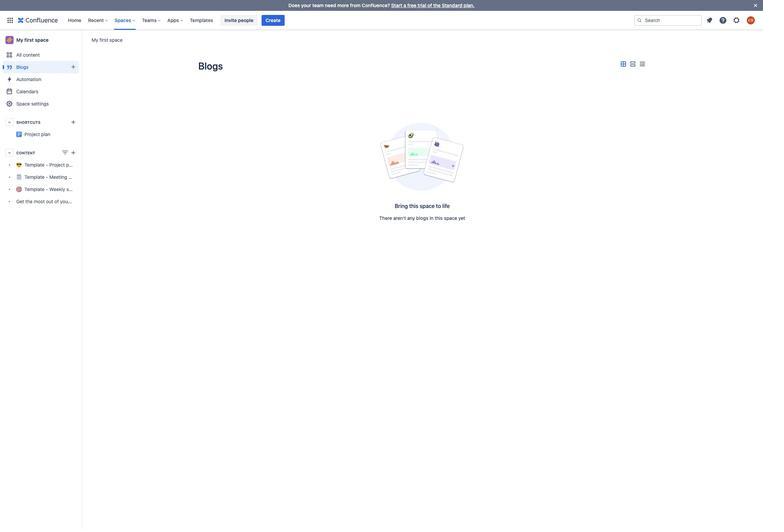 Task type: describe. For each thing, give the bounding box(es) containing it.
start a free trial of the standard plan. link
[[391, 2, 475, 8]]

template for template - meeting notes
[[24, 174, 45, 180]]

my inside space element
[[16, 37, 23, 43]]

teams
[[142, 17, 157, 23]]

life
[[443, 203, 450, 209]]

templates
[[190, 17, 213, 23]]

space settings link
[[3, 98, 79, 110]]

project inside template - project plan link
[[49, 162, 65, 168]]

help icon image
[[719, 16, 728, 24]]

template - project plan
[[24, 162, 75, 168]]

free
[[408, 2, 417, 8]]

people
[[238, 17, 254, 23]]

there aren't any blogs in this space yet
[[380, 215, 465, 221]]

invite
[[225, 17, 237, 23]]

template - weekly status report
[[24, 187, 95, 192]]

add shortcut image
[[69, 118, 77, 126]]

bring
[[395, 203, 408, 209]]

home link
[[66, 15, 83, 26]]

templates link
[[188, 15, 215, 26]]

0 horizontal spatial this
[[409, 203, 419, 209]]

status
[[66, 187, 80, 192]]

there
[[380, 215, 392, 221]]

1 horizontal spatial blogs
[[198, 60, 223, 72]]

- for weekly
[[46, 187, 48, 192]]

team inside 'link'
[[71, 199, 82, 205]]

1 horizontal spatial my first space link
[[92, 36, 123, 43]]

out
[[46, 199, 53, 205]]

get the most out of your team space link
[[3, 196, 96, 208]]

plan for project plan link on top of change view icon
[[96, 129, 105, 134]]

settings icon image
[[733, 16, 741, 24]]

1 horizontal spatial of
[[428, 2, 432, 8]]

space left yet
[[444, 215, 457, 221]]

my first space inside space element
[[16, 37, 49, 43]]

meeting
[[49, 174, 67, 180]]

space up all content link
[[35, 37, 49, 43]]

first inside space element
[[24, 37, 34, 43]]

shortcuts
[[16, 120, 40, 124]]

of inside get the most out of your team space 'link'
[[54, 199, 59, 205]]

close image
[[752, 1, 760, 10]]

invite people button
[[221, 15, 258, 26]]

shortcuts button
[[3, 116, 79, 128]]

most
[[34, 199, 45, 205]]

space
[[16, 101, 30, 107]]

Search field
[[635, 15, 702, 26]]

template - weekly status report link
[[3, 183, 95, 196]]

change view image
[[61, 149, 69, 157]]

all
[[16, 52, 22, 58]]

standard
[[442, 2, 463, 8]]

plan inside tree
[[66, 162, 75, 168]]

template - project plan image
[[16, 132, 22, 137]]

template - meeting notes
[[24, 174, 81, 180]]

confluence?
[[362, 2, 390, 8]]

spaces
[[115, 17, 131, 23]]

plan.
[[464, 2, 475, 8]]

notes
[[68, 174, 81, 180]]

yet
[[459, 215, 465, 221]]

trial
[[418, 2, 427, 8]]

settings
[[31, 101, 49, 107]]

collapse sidebar image
[[74, 33, 89, 47]]

project plan link up change view icon
[[3, 128, 105, 141]]

appswitcher icon image
[[6, 16, 14, 24]]

a
[[404, 2, 406, 8]]

create a blog image
[[69, 63, 77, 71]]

blogs link
[[3, 61, 79, 73]]

automation link
[[3, 73, 79, 86]]

any
[[408, 215, 415, 221]]

1 horizontal spatial my
[[92, 37, 98, 43]]



Task type: locate. For each thing, give the bounding box(es) containing it.
get
[[16, 199, 24, 205]]

0 horizontal spatial project plan
[[24, 131, 50, 137]]

the inside 'link'
[[25, 199, 33, 205]]

space down report
[[83, 199, 96, 205]]

aren't
[[394, 215, 406, 221]]

1 horizontal spatial plan
[[66, 162, 75, 168]]

template
[[24, 162, 45, 168], [24, 174, 45, 180], [24, 187, 45, 192]]

0 horizontal spatial team
[[71, 199, 82, 205]]

the
[[434, 2, 441, 8], [25, 199, 33, 205]]

my up all
[[16, 37, 23, 43]]

this up any
[[409, 203, 419, 209]]

content button
[[3, 147, 79, 159]]

team
[[313, 2, 324, 8], [71, 199, 82, 205]]

weekly
[[49, 187, 65, 192]]

your inside 'link'
[[60, 199, 70, 205]]

1 vertical spatial of
[[54, 199, 59, 205]]

-
[[46, 162, 48, 168], [46, 174, 48, 180], [46, 187, 48, 192]]

my first space link
[[3, 33, 79, 47], [92, 36, 123, 43]]

2 - from the top
[[46, 174, 48, 180]]

1 horizontal spatial this
[[435, 215, 443, 221]]

blogs
[[198, 60, 223, 72], [16, 64, 29, 70]]

from
[[350, 2, 361, 8]]

need
[[325, 2, 336, 8]]

template down content dropdown button
[[24, 162, 45, 168]]

- inside "link"
[[46, 174, 48, 180]]

2 template from the top
[[24, 174, 45, 180]]

1 vertical spatial -
[[46, 174, 48, 180]]

my right "collapse sidebar" icon
[[92, 37, 98, 43]]

global element
[[4, 11, 633, 30]]

does your team need more from confluence? start a free trial of the standard plan.
[[289, 2, 475, 8]]

tree containing template - project plan
[[3, 159, 96, 208]]

my
[[92, 37, 98, 43], [16, 37, 23, 43]]

to
[[436, 203, 441, 209]]

space
[[109, 37, 123, 43], [35, 37, 49, 43], [83, 199, 96, 205], [420, 203, 435, 209], [444, 215, 457, 221]]

create
[[266, 17, 281, 23]]

0 vertical spatial template
[[24, 162, 45, 168]]

1 horizontal spatial first
[[100, 37, 108, 43]]

recent
[[88, 17, 104, 23]]

1 vertical spatial template
[[24, 174, 45, 180]]

search image
[[637, 17, 643, 23]]

your
[[301, 2, 311, 8], [60, 199, 70, 205]]

team down status
[[71, 199, 82, 205]]

0 horizontal spatial my
[[16, 37, 23, 43]]

team left the need
[[313, 2, 324, 8]]

0 vertical spatial the
[[434, 2, 441, 8]]

banner containing home
[[0, 11, 764, 30]]

0 vertical spatial team
[[313, 2, 324, 8]]

teams button
[[140, 15, 163, 26]]

more
[[337, 2, 349, 8]]

1 vertical spatial this
[[435, 215, 443, 221]]

0 horizontal spatial of
[[54, 199, 59, 205]]

2 horizontal spatial plan
[[96, 129, 105, 134]]

content
[[16, 151, 35, 155]]

0 horizontal spatial your
[[60, 199, 70, 205]]

- for meeting
[[46, 174, 48, 180]]

create a page image
[[69, 149, 77, 157]]

- left weekly on the top of the page
[[46, 187, 48, 192]]

automation
[[16, 76, 41, 82]]

template up most
[[24, 187, 45, 192]]

project plan link down shortcuts dropdown button
[[24, 131, 50, 137]]

first
[[100, 37, 108, 43], [24, 37, 34, 43]]

the right get
[[25, 199, 33, 205]]

my first space
[[92, 37, 123, 43], [16, 37, 49, 43]]

this
[[409, 203, 419, 209], [435, 215, 443, 221]]

0 horizontal spatial my first space link
[[3, 33, 79, 47]]

of right out
[[54, 199, 59, 205]]

project plan
[[79, 129, 105, 134], [24, 131, 50, 137]]

tree
[[3, 159, 96, 208]]

- for project
[[46, 162, 48, 168]]

your profile and preferences image
[[747, 16, 755, 24]]

1 vertical spatial your
[[60, 199, 70, 205]]

my first space down recent dropdown button
[[92, 37, 123, 43]]

project
[[79, 129, 94, 134], [24, 131, 40, 137], [49, 162, 65, 168]]

of right trial
[[428, 2, 432, 8]]

apps
[[168, 17, 179, 23]]

blogs
[[417, 215, 429, 221]]

apps button
[[165, 15, 186, 26]]

0 vertical spatial your
[[301, 2, 311, 8]]

in
[[430, 215, 434, 221]]

template inside template - meeting notes "link"
[[24, 174, 45, 180]]

1 horizontal spatial the
[[434, 2, 441, 8]]

plan for project plan link underneath shortcuts dropdown button
[[41, 131, 50, 137]]

3 - from the top
[[46, 187, 48, 192]]

first down recent dropdown button
[[100, 37, 108, 43]]

template - meeting notes link
[[3, 171, 81, 183]]

2 horizontal spatial project
[[79, 129, 94, 134]]

1 vertical spatial team
[[71, 199, 82, 205]]

the right trial
[[434, 2, 441, 8]]

1 horizontal spatial team
[[313, 2, 324, 8]]

1 vertical spatial the
[[25, 199, 33, 205]]

1 template from the top
[[24, 162, 45, 168]]

1 horizontal spatial project plan
[[79, 129, 105, 134]]

create link
[[262, 15, 285, 26]]

content
[[23, 52, 40, 58]]

0 horizontal spatial project
[[24, 131, 40, 137]]

cards image
[[619, 60, 628, 68]]

template for template - project plan
[[24, 162, 45, 168]]

this right the "in"
[[435, 215, 443, 221]]

1 horizontal spatial your
[[301, 2, 311, 8]]

all content link
[[3, 49, 79, 61]]

template inside template - project plan link
[[24, 162, 45, 168]]

get the most out of your team space
[[16, 199, 96, 205]]

space element
[[0, 30, 105, 529]]

does
[[289, 2, 300, 8]]

1 - from the top
[[46, 162, 48, 168]]

0 horizontal spatial my first space
[[16, 37, 49, 43]]

space down spaces
[[109, 37, 123, 43]]

of
[[428, 2, 432, 8], [54, 199, 59, 205]]

list image
[[629, 60, 637, 68]]

0 vertical spatial of
[[428, 2, 432, 8]]

your down template - weekly status report
[[60, 199, 70, 205]]

project plan link
[[3, 128, 105, 141], [24, 131, 50, 137]]

2 vertical spatial -
[[46, 187, 48, 192]]

confluence image
[[18, 16, 58, 24], [18, 16, 58, 24]]

3 template from the top
[[24, 187, 45, 192]]

banner
[[0, 11, 764, 30]]

1 horizontal spatial project
[[49, 162, 65, 168]]

calendars
[[16, 89, 38, 94]]

0 vertical spatial this
[[409, 203, 419, 209]]

plan
[[96, 129, 105, 134], [41, 131, 50, 137], [66, 162, 75, 168]]

compact list image
[[638, 60, 647, 68]]

spaces button
[[113, 15, 138, 26]]

all content
[[16, 52, 40, 58]]

start
[[391, 2, 402, 8]]

1 horizontal spatial my first space
[[92, 37, 123, 43]]

home
[[68, 17, 81, 23]]

notification icon image
[[706, 16, 714, 24]]

- up template - meeting notes "link"
[[46, 162, 48, 168]]

report
[[81, 187, 95, 192]]

template - project plan link
[[3, 159, 79, 171]]

my first space up content
[[16, 37, 49, 43]]

0 horizontal spatial plan
[[41, 131, 50, 137]]

- left meeting
[[46, 174, 48, 180]]

0 horizontal spatial blogs
[[16, 64, 29, 70]]

invite people
[[225, 17, 254, 23]]

0 horizontal spatial first
[[24, 37, 34, 43]]

calendars link
[[3, 86, 79, 98]]

template down template - project plan link
[[24, 174, 45, 180]]

template inside template - weekly status report link
[[24, 187, 45, 192]]

blogs inside space element
[[16, 64, 29, 70]]

my first space link down recent dropdown button
[[92, 36, 123, 43]]

bring this space to life
[[395, 203, 450, 209]]

0 vertical spatial -
[[46, 162, 48, 168]]

my first space link up all content link
[[3, 33, 79, 47]]

2 vertical spatial template
[[24, 187, 45, 192]]

your right the does
[[301, 2, 311, 8]]

space settings
[[16, 101, 49, 107]]

space left to
[[420, 203, 435, 209]]

0 horizontal spatial the
[[25, 199, 33, 205]]

space inside 'link'
[[83, 199, 96, 205]]

tree inside space element
[[3, 159, 96, 208]]

first up "all content"
[[24, 37, 34, 43]]

recent button
[[86, 15, 111, 26]]

template for template - weekly status report
[[24, 187, 45, 192]]



Task type: vqa. For each thing, say whether or not it's contained in the screenshot.
right your
yes



